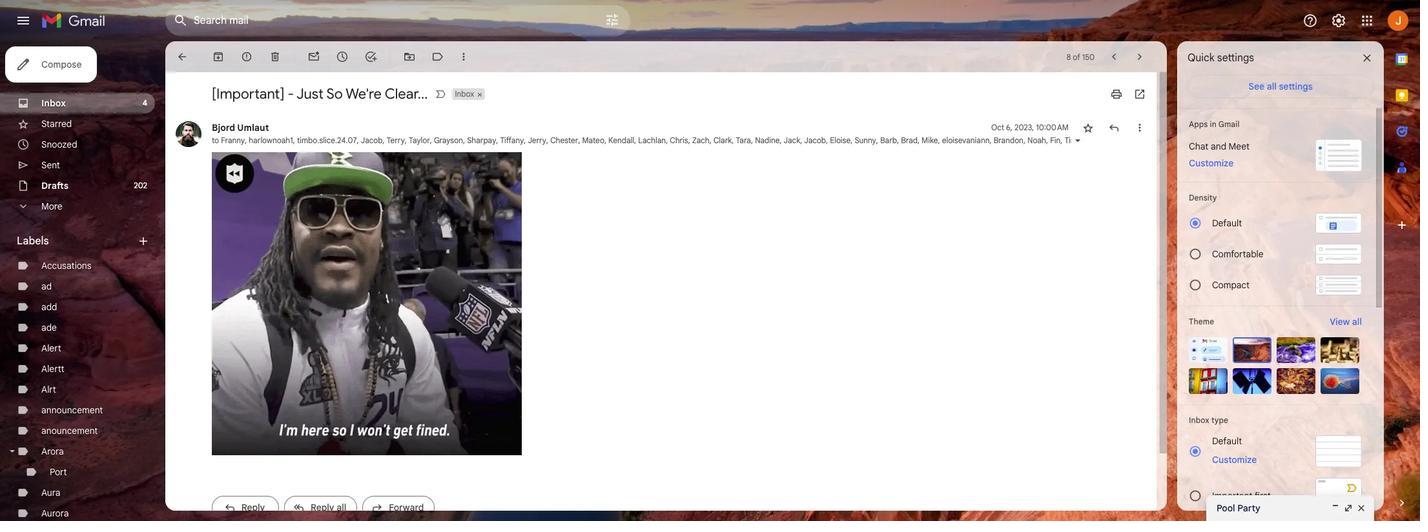 Task type: vqa. For each thing, say whether or not it's contained in the screenshot.
enchanted
no



Task type: describe. For each thing, give the bounding box(es) containing it.
view
[[1330, 316, 1350, 328]]

advanced search options image
[[599, 7, 625, 33]]

clark
[[714, 136, 732, 145]]

more button
[[0, 196, 155, 217]]

drafts link
[[41, 180, 69, 192]]

35 , from the left
[[1222, 136, 1226, 145]]

aurora
[[41, 508, 69, 520]]

jack
[[784, 136, 800, 145]]

alrt link
[[41, 384, 56, 396]]

more
[[41, 201, 62, 212]]

labels
[[17, 235, 49, 248]]

150
[[1082, 52, 1095, 62]]

sent
[[41, 160, 60, 171]]

Search mail text field
[[194, 14, 568, 27]]

compact
[[1212, 280, 1250, 291]]

newer image
[[1108, 50, 1121, 63]]

7 , from the left
[[463, 136, 465, 145]]

sharpay
[[467, 136, 496, 145]]

alertt
[[41, 364, 64, 375]]

29 , from the left
[[1046, 136, 1048, 145]]

so
[[326, 85, 343, 103]]

important first
[[1212, 491, 1271, 502]]

chat
[[1189, 141, 1209, 152]]

customize button for default
[[1205, 453, 1265, 468]]

all for see
[[1267, 81, 1277, 92]]

archive image
[[212, 50, 225, 63]]

[important]
[[212, 85, 284, 103]]

21 , from the left
[[826, 136, 828, 145]]

brandon
[[994, 136, 1024, 145]]

in
[[1210, 119, 1217, 129]]

24 , from the left
[[897, 136, 899, 145]]

inbox for inbox type
[[1189, 416, 1210, 426]]

more image
[[457, 50, 470, 63]]

customize button for chat and meet
[[1181, 156, 1241, 171]]

27 , from the left
[[990, 136, 992, 145]]

19 , from the left
[[780, 136, 782, 145]]

14 , from the left
[[666, 136, 668, 145]]

taylor
[[409, 136, 430, 145]]

mike
[[922, 136, 938, 145]]

6,
[[1006, 123, 1013, 132]]

alert
[[41, 343, 61, 355]]

see all settings button
[[1188, 75, 1374, 98]]

1 , from the left
[[245, 136, 247, 145]]

delete image
[[269, 50, 282, 63]]

oct 6, 2023, 10:00 am
[[991, 123, 1069, 132]]

kendall
[[608, 136, 634, 145]]

9 , from the left
[[524, 136, 526, 145]]

add
[[41, 302, 57, 313]]

30 , from the left
[[1061, 136, 1063, 145]]

ade link
[[41, 322, 57, 334]]

mateo
[[582, 136, 604, 145]]

forward
[[389, 502, 424, 514]]

terry
[[387, 136, 405, 145]]

10:00 am
[[1036, 123, 1069, 132]]

announcement
[[41, 405, 103, 417]]

not starred image
[[1082, 121, 1095, 134]]

Not starred checkbox
[[1082, 121, 1095, 134]]

17 , from the left
[[732, 136, 734, 145]]

reply for reply
[[241, 502, 265, 514]]

to
[[212, 136, 219, 145]]

2 jacob from the left
[[804, 136, 826, 145]]

2023,
[[1015, 123, 1034, 132]]

pool party
[[1217, 503, 1261, 515]]

announcement link
[[41, 405, 103, 417]]

eloisevaniann
[[942, 136, 990, 145]]

5 , from the left
[[405, 136, 407, 145]]

search mail image
[[169, 9, 192, 32]]

anouncement
[[41, 426, 98, 437]]

23 , from the left
[[876, 136, 878, 145]]

important
[[1212, 491, 1253, 502]]

34 , from the left
[[1201, 136, 1205, 145]]

theme element
[[1189, 316, 1214, 329]]

4
[[142, 98, 147, 108]]

39 , from the left
[[1332, 136, 1336, 145]]

see all settings
[[1249, 81, 1313, 92]]

arora link
[[41, 446, 64, 458]]

fined.gif image
[[212, 152, 522, 456]]

inbox type element
[[1189, 416, 1362, 426]]

show details image
[[1074, 137, 1082, 145]]

harlownoah1
[[249, 136, 293, 145]]

eloise
[[830, 136, 851, 145]]

add to tasks image
[[364, 50, 377, 63]]

4 , from the left
[[383, 136, 385, 145]]

sent link
[[41, 160, 60, 171]]

pop out image
[[1343, 504, 1354, 514]]

support image
[[1303, 13, 1318, 28]]

[important] - just so we're clear...
[[212, 85, 428, 103]]

franny
[[221, 136, 245, 145]]

just
[[296, 85, 324, 103]]

back to inbox image
[[176, 50, 189, 63]]

forward link
[[363, 497, 435, 520]]

aurora link
[[41, 508, 69, 520]]

reply link
[[212, 497, 279, 520]]

type
[[1212, 416, 1228, 426]]

inbox button
[[452, 88, 476, 100]]

quick settings
[[1188, 52, 1254, 65]]

minimize image
[[1330, 504, 1341, 514]]

main menu image
[[16, 13, 31, 28]]

party
[[1238, 503, 1261, 515]]

18 , from the left
[[751, 136, 753, 145]]

move to image
[[403, 50, 416, 63]]

1 vertical spatial customize
[[1212, 455, 1257, 466]]

22 , from the left
[[851, 136, 853, 145]]

41 , from the left
[[1395, 136, 1399, 145]]

6 , from the left
[[430, 136, 432, 145]]

chris
[[670, 136, 688, 145]]

older image
[[1133, 50, 1146, 63]]



Task type: locate. For each thing, give the bounding box(es) containing it.
reply all
[[311, 502, 346, 514]]

meet
[[1229, 141, 1250, 152]]

1 horizontal spatial jacob
[[804, 136, 826, 145]]

we're
[[346, 85, 382, 103]]

customize up important
[[1212, 455, 1257, 466]]

2 reply from the left
[[311, 502, 334, 514]]

default
[[1212, 218, 1242, 229], [1212, 436, 1242, 448]]

all right view
[[1352, 316, 1362, 328]]

1 vertical spatial settings
[[1279, 81, 1313, 92]]

31 , from the left
[[1077, 136, 1079, 145]]

8 , from the left
[[496, 136, 498, 145]]

all left forward link
[[337, 502, 346, 514]]

barb
[[880, 136, 897, 145]]

1 vertical spatial all
[[1352, 316, 1362, 328]]

pool
[[1217, 503, 1235, 515]]

20 , from the left
[[800, 136, 802, 145]]

settings
[[1217, 52, 1254, 65], [1279, 81, 1313, 92]]

aura link
[[41, 488, 60, 499]]

None search field
[[165, 5, 630, 36]]

labels image
[[431, 50, 444, 63]]

1 horizontal spatial inbox
[[455, 89, 474, 99]]

settings inside quick settings element
[[1217, 52, 1254, 65]]

inbox for inbox button in the left top of the page
[[455, 89, 474, 99]]

theme
[[1189, 317, 1214, 327]]

customize button down and
[[1181, 156, 1241, 171]]

settings right the see
[[1279, 81, 1313, 92]]

16 , from the left
[[710, 136, 712, 145]]

jacob
[[361, 136, 383, 145], [804, 136, 826, 145]]

jacob right jack
[[804, 136, 826, 145]]

to franny , harlownoah1 , timbo.slice.24.07 , jacob , terry , taylor , grayson , sharpay , tiffany , jerry , chester , mateo , kendall , lachlan , chris , zach , clark , tara , nadine , jack , jacob , eloise , sunny , barb , brad , mike , eloisevaniann , brandon , noah , fin , tim ,
[[212, 136, 1081, 145]]

202
[[134, 181, 147, 191]]

8 of 150
[[1067, 52, 1095, 62]]

customize inside chat and meet customize
[[1189, 158, 1234, 169]]

0 horizontal spatial all
[[337, 502, 346, 514]]

default down type
[[1212, 436, 1242, 448]]

of
[[1073, 52, 1080, 62]]

all inside see all settings button
[[1267, 81, 1277, 92]]

nadine
[[755, 136, 780, 145]]

inbox inside button
[[455, 89, 474, 99]]

report spam image
[[240, 50, 253, 63]]

tiffany
[[500, 136, 524, 145]]

customize down and
[[1189, 158, 1234, 169]]

inbox inside "labels" navigation
[[41, 98, 66, 109]]

all
[[1267, 81, 1277, 92], [1352, 316, 1362, 328], [337, 502, 346, 514]]

snooze image
[[336, 50, 349, 63]]

clear...
[[385, 85, 428, 103]]

starred
[[41, 118, 72, 130]]

jacob left terry
[[361, 136, 383, 145]]

2 vertical spatial all
[[337, 502, 346, 514]]

all for reply
[[337, 502, 346, 514]]

port link
[[50, 467, 67, 479]]

default up the comfortable
[[1212, 218, 1242, 229]]

1 vertical spatial default
[[1212, 436, 1242, 448]]

inbox left type
[[1189, 416, 1210, 426]]

view all
[[1330, 316, 1362, 328]]

1 vertical spatial customize button
[[1205, 453, 1265, 468]]

fin
[[1050, 136, 1061, 145]]

0 horizontal spatial inbox
[[41, 98, 66, 109]]

reply
[[241, 502, 265, 514], [311, 502, 334, 514]]

ad
[[41, 281, 52, 293]]

oct 6, 2023, 10:00 am cell
[[991, 121, 1069, 134]]

all right the see
[[1267, 81, 1277, 92]]

and
[[1211, 141, 1226, 152]]

download attachment fined.gif image
[[448, 432, 461, 445]]

ade
[[41, 322, 57, 334]]

1 horizontal spatial settings
[[1279, 81, 1313, 92]]

25 , from the left
[[918, 136, 920, 145]]

add attachment to drive fined.gif image
[[474, 432, 487, 445]]

jerry
[[528, 136, 546, 145]]

comfortable
[[1212, 249, 1264, 260]]

display density element
[[1189, 193, 1362, 203]]

1 reply from the left
[[241, 502, 265, 514]]

inbox for inbox link
[[41, 98, 66, 109]]

customize button
[[1181, 156, 1241, 171], [1205, 453, 1265, 468]]

sunny
[[855, 136, 876, 145]]

33 , from the left
[[1180, 136, 1184, 145]]

umlaut
[[237, 122, 269, 134]]

drafts
[[41, 180, 69, 192]]

settings inside see all settings button
[[1279, 81, 1313, 92]]

labels navigation
[[0, 41, 165, 522]]

0 vertical spatial customize button
[[1181, 156, 1241, 171]]

customize
[[1189, 158, 1234, 169], [1212, 455, 1257, 466]]

inbox
[[455, 89, 474, 99], [41, 98, 66, 109], [1189, 416, 1210, 426]]

compose button
[[5, 47, 97, 83]]

all for view
[[1352, 316, 1362, 328]]

12 , from the left
[[604, 136, 606, 145]]

quick settings element
[[1188, 52, 1254, 75]]

alrt
[[41, 384, 56, 396]]

15 , from the left
[[688, 136, 690, 145]]

add link
[[41, 302, 57, 313]]

alert link
[[41, 343, 61, 355]]

0 vertical spatial all
[[1267, 81, 1277, 92]]

13 , from the left
[[634, 136, 636, 145]]

26 , from the left
[[938, 136, 940, 145]]

36 , from the left
[[1246, 136, 1250, 145]]

timbo.slice.24.07
[[297, 136, 357, 145]]

lachlan
[[638, 136, 666, 145]]

0 vertical spatial settings
[[1217, 52, 1254, 65]]

brad
[[901, 136, 918, 145]]

1 horizontal spatial all
[[1267, 81, 1277, 92]]

0 horizontal spatial jacob
[[361, 136, 383, 145]]

inbox link
[[41, 98, 66, 109]]

tab list
[[1384, 41, 1420, 475]]

zach
[[692, 136, 710, 145]]

snoozed link
[[41, 139, 77, 150]]

all inside reply all link
[[337, 502, 346, 514]]

inbox down more 'image'
[[455, 89, 474, 99]]

1 default from the top
[[1212, 218, 1242, 229]]

28 , from the left
[[1024, 136, 1026, 145]]

density
[[1189, 193, 1217, 203]]

0 horizontal spatial reply
[[241, 502, 265, 514]]

2 default from the top
[[1212, 436, 1242, 448]]

37 , from the left
[[1273, 136, 1277, 145]]

anouncement link
[[41, 426, 98, 437]]

arora
[[41, 446, 64, 458]]

close image
[[1356, 504, 1367, 514]]

view all button
[[1322, 315, 1370, 330]]

reply all link
[[284, 497, 357, 520]]

aura
[[41, 488, 60, 499]]

1 jacob from the left
[[361, 136, 383, 145]]

gmail
[[1219, 119, 1240, 129]]

38 , from the left
[[1296, 136, 1300, 145]]

oct
[[991, 123, 1004, 132]]

first
[[1255, 491, 1271, 502]]

compose
[[41, 59, 82, 70]]

snoozed
[[41, 139, 77, 150]]

labels heading
[[17, 235, 137, 248]]

ad link
[[41, 281, 52, 293]]

1 horizontal spatial reply
[[311, 502, 334, 514]]

see
[[1249, 81, 1265, 92]]

apps
[[1189, 119, 1208, 129]]

gmail image
[[41, 8, 112, 34]]

2 , from the left
[[293, 136, 295, 145]]

bjord
[[212, 122, 235, 134]]

32 , from the left
[[1163, 136, 1167, 145]]

tim
[[1065, 136, 1077, 145]]

noah
[[1028, 136, 1046, 145]]

quick
[[1188, 52, 1215, 65]]

reply for reply all
[[311, 502, 334, 514]]

0 horizontal spatial settings
[[1217, 52, 1254, 65]]

inbox up starred link
[[41, 98, 66, 109]]

tara
[[736, 136, 751, 145]]

customize button up important
[[1205, 453, 1265, 468]]

save to photos image
[[500, 432, 513, 445]]

2 horizontal spatial inbox
[[1189, 416, 1210, 426]]

0 vertical spatial default
[[1212, 218, 1242, 229]]

inbox type
[[1189, 416, 1228, 426]]

all inside view all button
[[1352, 316, 1362, 328]]

8
[[1067, 52, 1071, 62]]

2 horizontal spatial all
[[1352, 316, 1362, 328]]

chester
[[550, 136, 578, 145]]

settings image
[[1331, 13, 1347, 28]]

10 , from the left
[[546, 136, 548, 145]]

alertt link
[[41, 364, 64, 375]]

-
[[288, 85, 294, 103]]

starred link
[[41, 118, 72, 130]]

3 , from the left
[[357, 136, 359, 145]]

settings right quick
[[1217, 52, 1254, 65]]

bjord umlaut
[[212, 122, 269, 134]]

11 , from the left
[[578, 136, 580, 145]]

0 vertical spatial customize
[[1189, 158, 1234, 169]]

40 , from the left
[[1368, 136, 1372, 145]]



